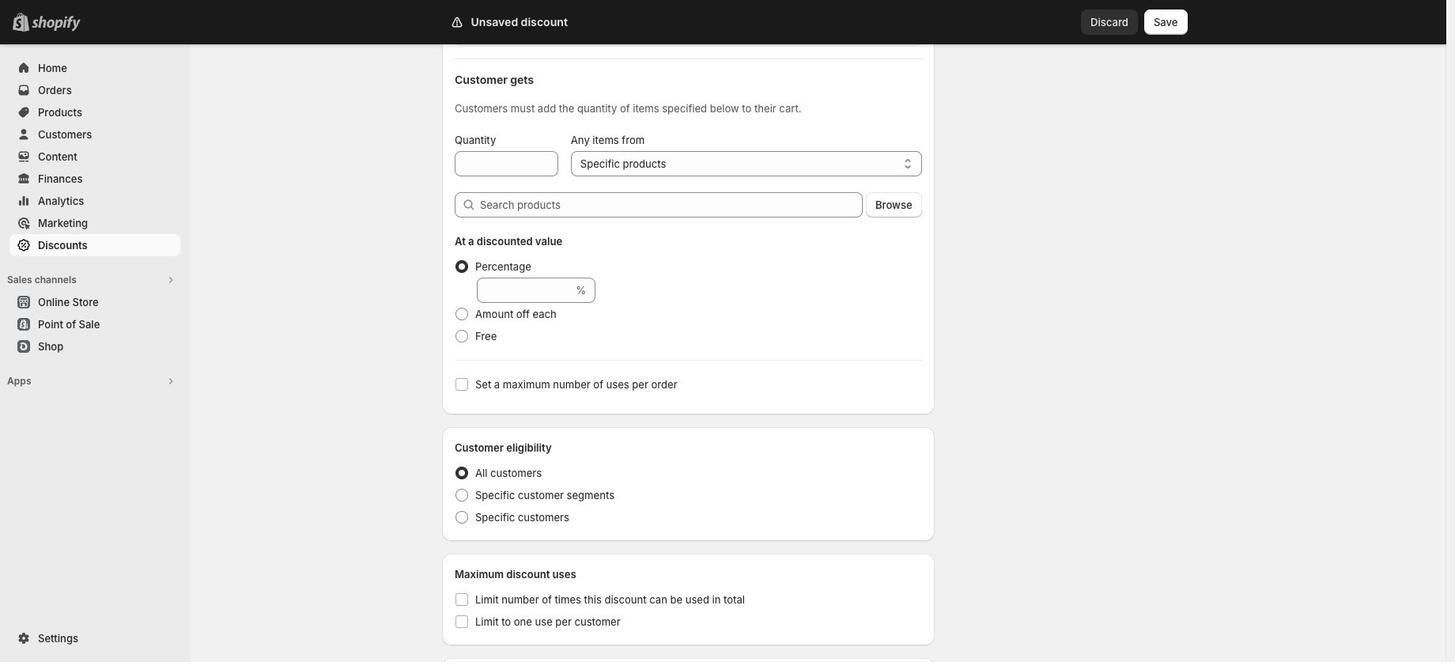 Task type: describe. For each thing, give the bounding box(es) containing it.
Search products text field
[[480, 192, 863, 218]]

shopify image
[[32, 16, 81, 32]]



Task type: locate. For each thing, give the bounding box(es) containing it.
None text field
[[455, 151, 558, 176], [477, 278, 573, 303], [455, 151, 558, 176], [477, 278, 573, 303]]



Task type: vqa. For each thing, say whether or not it's contained in the screenshot.
1st 'grid' from the left
no



